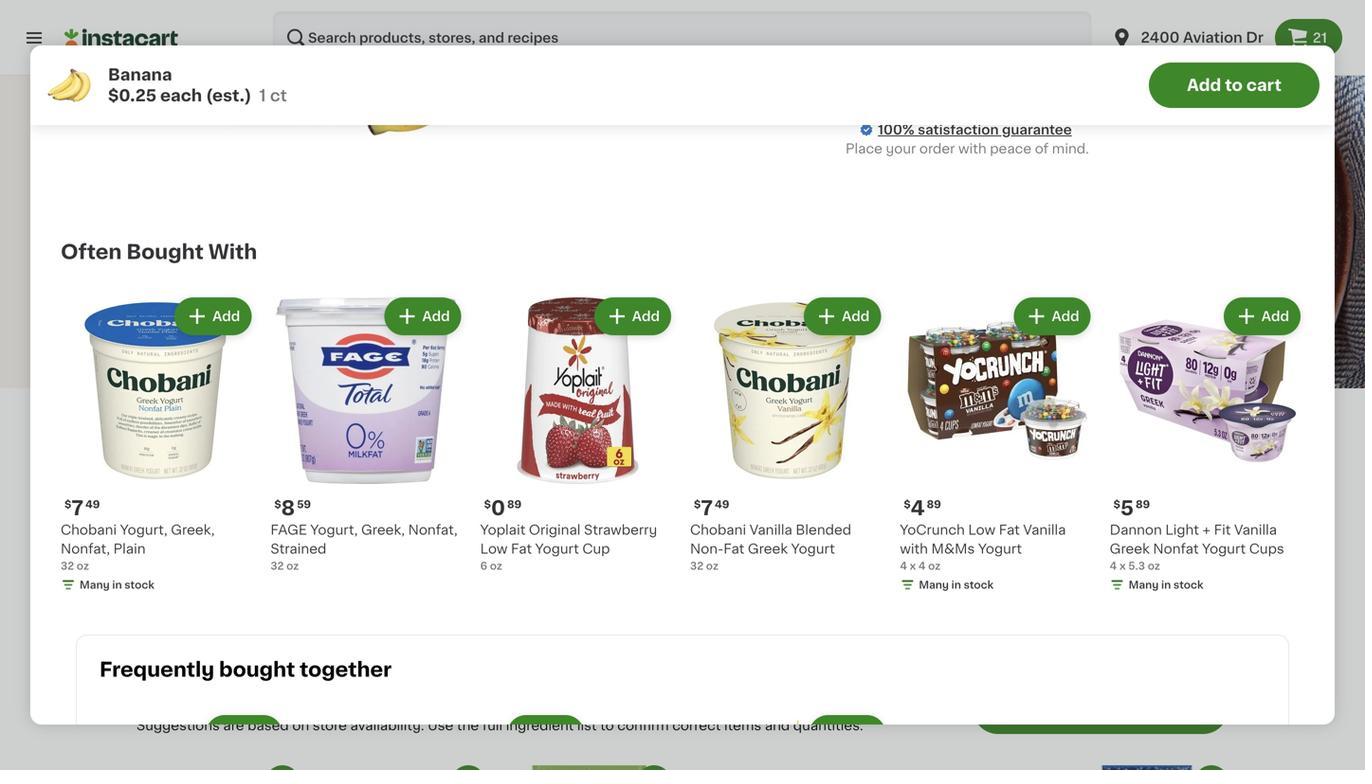 Task type: locate. For each thing, give the bounding box(es) containing it.
greek, inside fage yogurt, greek, nonfat, strained 32 oz
[[361, 524, 405, 537]]

10 down total at left
[[234, 259, 249, 272]]

49
[[85, 500, 100, 510], [715, 500, 730, 510]]

list inside add to list button
[[1204, 74, 1225, 88]]

fat inside yocrunch low fat vanilla with m&ms yogurt 4 x 4 oz
[[999, 524, 1020, 537]]

cups
[[1250, 543, 1285, 556]]

1 89 from the left
[[507, 500, 522, 510]]

min
[[163, 259, 189, 272], [252, 259, 277, 272]]

2 stock from the left
[[964, 580, 994, 591]]

chobani inside "chobani vanilla blended non-fat greek yogurt 32 oz"
[[690, 524, 746, 537]]

2 by from the left
[[638, 562, 652, 572]]

1 delivery from the left
[[216, 562, 261, 572]]

7
[[71, 499, 83, 519], [701, 499, 713, 519]]

thumb
[[996, 541, 1054, 557]]

yogurt right m&ms
[[979, 543, 1022, 556]]

1 10 from the left
[[145, 259, 160, 272]]

2 yogurt from the left
[[535, 543, 579, 556]]

1 oz from the left
[[77, 561, 89, 572]]

0 horizontal spatial time
[[173, 243, 198, 253]]

items
[[724, 720, 762, 733]]

1 horizontal spatial yogurt,
[[310, 524, 358, 537]]

3 many from the left
[[1129, 580, 1159, 591]]

3 yogurt from the left
[[979, 543, 1022, 556]]

greek right non-
[[748, 543, 788, 556]]

10 down active
[[145, 259, 160, 272]]

$ for yoplait original strawberry low fat yogurt cup
[[484, 500, 491, 510]]

strawberry
[[584, 524, 657, 537]]

10 inside active time 10 min
[[145, 259, 160, 272]]

chobani yogurt, greek, nonfat, plain 32 oz
[[61, 524, 215, 572]]

1 many in stock from the left
[[80, 580, 154, 591]]

cup
[[583, 543, 610, 556]]

strained
[[271, 543, 327, 556]]

by down brookshire's
[[264, 562, 277, 572]]

yogurt, up plain
[[120, 524, 168, 537]]

time inside total time 10 min
[[258, 243, 282, 253]]

1 horizontal spatial x
[[1120, 561, 1126, 572]]

greek up 5.3 at the right
[[1110, 543, 1150, 556]]

instacart logo image
[[64, 27, 178, 49]]

min for total time 10 min
[[252, 259, 277, 272]]

1 recipe from the left
[[204, 302, 247, 315]]

delivery
[[216, 562, 261, 572], [591, 562, 636, 572]]

7 up non-
[[701, 499, 713, 519]]

2 x from the left
[[1120, 561, 1126, 572]]

full
[[482, 720, 503, 733]]

stock for 4
[[964, 580, 994, 591]]

nonfat, left yoplait on the bottom of the page
[[408, 524, 458, 537]]

1 horizontal spatial many
[[919, 580, 949, 591]]

0 horizontal spatial nonfat,
[[61, 543, 110, 556]]

min inside active time 10 min
[[163, 259, 189, 272]]

1 horizontal spatial delivery
[[591, 562, 636, 572]]

and
[[765, 720, 790, 733]]

89 for 4
[[927, 500, 941, 510]]

89 inside the $ 0 89
[[507, 500, 522, 510]]

with inside yocrunch low fat vanilla with m&ms yogurt 4 x 4 oz
[[900, 543, 928, 556]]

to for list
[[1187, 74, 1201, 88]]

chobani up non-
[[690, 524, 746, 537]]

1 horizontal spatial 7
[[701, 499, 713, 519]]

many down 'chobani yogurt, greek, nonfat, plain 32 oz' at the left of page
[[80, 580, 110, 591]]

many in stock down 5.3 at the right
[[1129, 580, 1204, 591]]

add inside "button"
[[1187, 77, 1222, 93]]

add for chobani yogurt, greek, nonfat, plain
[[213, 310, 240, 323]]

32 inside "chobani vanilla blended non-fat greek yogurt 32 oz"
[[690, 561, 704, 572]]

save
[[303, 302, 337, 315]]

1 horizontal spatial to
[[1187, 74, 1201, 88]]

1 yogurt, from the left
[[120, 524, 168, 537]]

5 add button from the left
[[1016, 300, 1089, 334]]

89 inside $ 5 89
[[1136, 500, 1150, 510]]

dannon
[[1110, 524, 1162, 537]]

1 greek, from the left
[[171, 524, 215, 537]]

100% satisfaction guarantee
[[878, 123, 1072, 137]]

$ inside the $ 0 89
[[484, 500, 491, 510]]

yogurt down original
[[535, 543, 579, 556]]

0 horizontal spatial with
[[900, 543, 928, 556]]

stores up $ 5 89
[[1121, 465, 1175, 481]]

dannon light + fit vanilla greek nonfat yogurt cups 4 x 5.3 oz
[[1110, 524, 1285, 572]]

cart
[[1247, 77, 1282, 93]]

yogurt, inside 'chobani yogurt, greek, nonfat, plain 32 oz'
[[120, 524, 168, 537]]

1 horizontal spatial stock
[[964, 580, 994, 591]]

$ inside $ 5 89
[[1114, 500, 1121, 510]]

peace
[[990, 142, 1032, 156]]

2 $ 7 49 from the left
[[694, 499, 730, 519]]

0 horizontal spatial 89
[[507, 500, 522, 510]]

many in stock for 7
[[80, 580, 154, 591]]

time right active
[[173, 243, 198, 253]]

greek,
[[171, 524, 215, 537], [361, 524, 405, 537]]

0
[[491, 499, 505, 519]]

1 min from the left
[[163, 259, 189, 272]]

1 horizontal spatial stores
[[1121, 465, 1175, 481]]

by down mart on the bottom of page
[[638, 562, 652, 572]]

in down nonfat
[[1162, 580, 1171, 591]]

fat inside "chobani vanilla blended non-fat greek yogurt 32 oz"
[[724, 543, 745, 556]]

2 many from the left
[[919, 580, 949, 591]]

1 horizontal spatial by
[[638, 562, 652, 572]]

recipe right share
[[204, 302, 247, 315]]

$ left 59 in the bottom of the page
[[274, 500, 281, 510]]

with down 100% satisfaction guarantee link
[[959, 142, 987, 156]]

0 vertical spatial low
[[969, 524, 996, 537]]

1 horizontal spatial 49
[[715, 500, 730, 510]]

0 horizontal spatial by
[[264, 562, 277, 572]]

1 vertical spatial list
[[577, 720, 597, 733]]

2 89 from the left
[[927, 500, 941, 510]]

1 horizontal spatial vanilla
[[1024, 524, 1066, 537]]

0 horizontal spatial low
[[480, 543, 508, 556]]

4 $ from the left
[[484, 500, 491, 510]]

0 horizontal spatial 49
[[85, 500, 100, 510]]

add button
[[176, 300, 250, 334], [386, 300, 460, 334], [596, 300, 669, 334], [806, 300, 879, 334], [1016, 300, 1089, 334], [1226, 300, 1299, 334]]

3 oz from the left
[[287, 561, 299, 572]]

chobani for non-
[[690, 524, 746, 537]]

0 horizontal spatial 10
[[145, 259, 160, 272]]

2 10 from the left
[[234, 259, 249, 272]]

3 $ from the left
[[274, 500, 281, 510]]

0 horizontal spatial many in stock
[[80, 580, 154, 591]]

show
[[1047, 465, 1093, 481]]

greek, for plain
[[171, 524, 215, 537]]

5 $ from the left
[[904, 500, 911, 510]]

1 stock from the left
[[124, 580, 154, 591]]

oz
[[77, 561, 89, 572], [706, 561, 719, 572], [287, 561, 299, 572], [490, 561, 503, 572], [929, 561, 941, 572], [1148, 561, 1161, 572]]

1 horizontal spatial recipe
[[340, 302, 383, 315]]

$ 0 89
[[484, 499, 522, 519]]

0 horizontal spatial greek
[[748, 543, 788, 556]]

chobani
[[61, 524, 117, 537], [690, 524, 746, 537]]

2 add button from the left
[[386, 300, 460, 334]]

list left cart
[[1204, 74, 1225, 88]]

76051 button
[[309, 434, 394, 465]]

2 min from the left
[[252, 259, 277, 272]]

0 horizontal spatial delivery
[[216, 562, 261, 572]]

nonfat, left plain
[[61, 543, 110, 556]]

many down tom thumb icon
[[919, 580, 949, 591]]

greek, down 76051 button
[[361, 524, 405, 537]]

6 oz from the left
[[1148, 561, 1161, 572]]

2 $ from the left
[[694, 500, 701, 510]]

1 horizontal spatial fat
[[724, 543, 745, 556]]

many
[[80, 580, 110, 591], [919, 580, 949, 591], [1129, 580, 1159, 591]]

0 horizontal spatial x
[[910, 561, 916, 572]]

1 $ from the left
[[64, 500, 71, 510]]

1 yogurt from the left
[[791, 543, 835, 556]]

1 horizontal spatial 32
[[271, 561, 284, 572]]

many in stock for 4
[[919, 580, 994, 591]]

4
[[911, 499, 925, 519], [900, 561, 907, 572], [919, 561, 926, 572], [1110, 561, 1117, 572]]

yogurt down blended
[[791, 543, 835, 556]]

nonfat,
[[408, 524, 458, 537], [61, 543, 110, 556]]

2 yogurt, from the left
[[310, 524, 358, 537]]

32 inside fage yogurt, greek, nonfat, strained 32 oz
[[271, 561, 284, 572]]

recipe
[[204, 302, 247, 315], [340, 302, 383, 315]]

$ inside $ 4 89
[[904, 500, 911, 510]]

chobani inside 'chobani yogurt, greek, nonfat, plain 32 oz'
[[61, 524, 117, 537]]

1 horizontal spatial $ 7 49
[[694, 499, 730, 519]]

fat up tom thumb
[[999, 524, 1020, 537]]

acai coconut smoothie bowl image
[[683, 76, 1366, 389]]

many in stock down m&ms
[[919, 580, 994, 591]]

in for 5
[[1162, 580, 1171, 591]]

greek
[[748, 543, 788, 556], [1110, 543, 1150, 556]]

1 horizontal spatial greek
[[1110, 543, 1150, 556]]

oz inside yocrunch low fat vanilla with m&ms yogurt 4 x 4 oz
[[929, 561, 941, 572]]

2 recipe from the left
[[340, 302, 383, 315]]

greek, inside 'chobani yogurt, greek, nonfat, plain 32 oz'
[[171, 524, 215, 537]]

1 $ 7 49 from the left
[[64, 499, 100, 519]]

6 $ from the left
[[1114, 500, 1121, 510]]

nonfat, inside 'chobani yogurt, greek, nonfat, plain 32 oz'
[[61, 543, 110, 556]]

1 horizontal spatial many in stock
[[919, 580, 994, 591]]

yogurt, down 59 in the bottom of the page
[[310, 524, 358, 537]]

0 horizontal spatial min
[[163, 259, 189, 272]]

1 49 from the left
[[85, 500, 100, 510]]

product group
[[61, 294, 255, 597], [271, 294, 465, 574], [480, 294, 675, 574], [690, 294, 885, 574], [900, 294, 1095, 597], [1110, 294, 1305, 597], [100, 712, 286, 771], [401, 712, 588, 771], [703, 712, 890, 771], [137, 766, 300, 771], [322, 766, 486, 771], [508, 766, 671, 771], [1066, 766, 1229, 771]]

0 horizontal spatial many
[[80, 580, 110, 591]]

2 vanilla from the left
[[1024, 524, 1066, 537]]

0 horizontal spatial 7
[[71, 499, 83, 519]]

2 horizontal spatial 32
[[690, 561, 704, 572]]

1 7 from the left
[[71, 499, 83, 519]]

$ up the yocrunch
[[904, 500, 911, 510]]

yogurt inside "dannon light + fit vanilla greek nonfat yogurt cups 4 x 5.3 oz"
[[1203, 543, 1246, 556]]

in for 7
[[112, 580, 122, 591]]

vanilla inside yocrunch low fat vanilla with m&ms yogurt 4 x 4 oz
[[1024, 524, 1066, 537]]

min down total at left
[[252, 259, 277, 272]]

2 horizontal spatial many
[[1129, 580, 1159, 591]]

$ 7 49 up 'chobani yogurt, greek, nonfat, plain 32 oz' at the left of page
[[64, 499, 100, 519]]

the
[[457, 720, 479, 733]]

2 horizontal spatial fat
[[999, 524, 1020, 537]]

89 inside $ 4 89
[[927, 500, 941, 510]]

min down active
[[163, 259, 189, 272]]

delivery down brookshire's
[[216, 562, 261, 572]]

3 89 from the left
[[1136, 500, 1150, 510]]

stores
[[1121, 465, 1175, 481], [175, 467, 216, 481]]

$ up dannon
[[1114, 500, 1121, 510]]

to
[[1187, 74, 1201, 88], [1225, 77, 1243, 93], [600, 720, 614, 733]]

stock for 7
[[124, 580, 154, 591]]

0 horizontal spatial vanilla
[[750, 524, 793, 537]]

stock down plain
[[124, 580, 154, 591]]

yogurt, for strained
[[310, 524, 358, 537]]

4 add button from the left
[[806, 300, 879, 334]]

vanilla up cups
[[1235, 524, 1277, 537]]

32 inside 'chobani yogurt, greek, nonfat, plain 32 oz'
[[61, 561, 74, 572]]

$ up yoplait on the bottom of the page
[[484, 500, 491, 510]]

2 7 from the left
[[701, 499, 713, 519]]

1 horizontal spatial 10
[[234, 259, 249, 272]]

0 horizontal spatial stores
[[175, 467, 216, 481]]

10 for total time 10 min
[[234, 259, 249, 272]]

49 up non-
[[715, 500, 730, 510]]

0 vertical spatial list
[[1204, 74, 1225, 88]]

89 right 5
[[1136, 500, 1150, 510]]

m&ms
[[932, 543, 975, 556]]

2 horizontal spatial to
[[1225, 77, 1243, 93]]

add to cart button
[[1149, 63, 1320, 108]]

min inside total time 10 min
[[252, 259, 277, 272]]

recipe right save
[[340, 302, 383, 315]]

in up 59 in the bottom of the page
[[276, 436, 302, 463]]

$ up 'chobani yogurt, greek, nonfat, plain 32 oz' at the left of page
[[64, 500, 71, 510]]

0 horizontal spatial greek,
[[171, 524, 215, 537]]

$ for dannon light + fit vanilla greek nonfat yogurt cups
[[1114, 500, 1121, 510]]

2 chobani from the left
[[690, 524, 746, 537]]

delivery down fiesta
[[591, 562, 636, 572]]

1 horizontal spatial 89
[[927, 500, 941, 510]]

3 many in stock from the left
[[1129, 580, 1204, 591]]

place
[[846, 142, 883, 156]]

many for 4
[[919, 580, 949, 591]]

stores down the available
[[175, 467, 216, 481]]

76051
[[309, 436, 394, 463]]

1 add button from the left
[[176, 300, 250, 334]]

1 many from the left
[[80, 580, 110, 591]]

5 oz from the left
[[929, 561, 941, 572]]

banana $0.25 each (est.) 1 ct
[[108, 67, 287, 104]]

4:35pm
[[280, 562, 322, 572]]

many down 5.3 at the right
[[1129, 580, 1159, 591]]

1 time from the left
[[173, 243, 198, 253]]

blended
[[796, 524, 852, 537]]

89 right 0
[[507, 500, 522, 510]]

6 add button from the left
[[1226, 300, 1299, 334]]

greek for chobani
[[748, 543, 788, 556]]

product group containing 0
[[480, 294, 675, 574]]

many for 7
[[80, 580, 110, 591]]

x inside "dannon light + fit vanilla greek nonfat yogurt cups 4 x 5.3 oz"
[[1120, 561, 1126, 572]]

0 horizontal spatial chobani
[[61, 524, 117, 537]]

yogurt down fit
[[1203, 543, 1246, 556]]

vanilla
[[750, 524, 793, 537], [1024, 524, 1066, 537], [1235, 524, 1277, 537]]

many in stock down plain
[[80, 580, 154, 591]]

stock down nonfat
[[1174, 580, 1204, 591]]

vanilla inside "chobani vanilla blended non-fat greek yogurt 32 oz"
[[750, 524, 793, 537]]

2 32 from the left
[[690, 561, 704, 572]]

0 horizontal spatial stock
[[124, 580, 154, 591]]

stock down tom
[[964, 580, 994, 591]]

$0.25
[[108, 88, 157, 104]]

$ for chobani yogurt, greek, nonfat, plain
[[64, 500, 71, 510]]

1
[[259, 88, 266, 104]]

to inside button
[[1187, 74, 1201, 88]]

yogurt,
[[120, 524, 168, 537], [310, 524, 358, 537]]

by inside brookshire's delivery by 4:35pm
[[264, 562, 277, 572]]

time
[[173, 243, 198, 253], [258, 243, 282, 253]]

add button for yoplait original strawberry low fat yogurt cup
[[596, 300, 669, 334]]

49 up 'chobani yogurt, greek, nonfat, plain 32 oz' at the left of page
[[85, 500, 100, 510]]

yoplait
[[480, 524, 526, 537]]

4 oz from the left
[[490, 561, 503, 572]]

banana
[[108, 67, 172, 83]]

1 vertical spatial low
[[480, 543, 508, 556]]

time inside active time 10 min
[[173, 243, 198, 253]]

add button for dannon light + fit vanilla greek nonfat yogurt cups
[[1226, 300, 1299, 334]]

$ inside '$ 8 59'
[[274, 500, 281, 510]]

1 vertical spatial nonfat,
[[61, 543, 110, 556]]

in
[[276, 436, 302, 463], [112, 580, 122, 591], [952, 580, 961, 591], [1162, 580, 1171, 591]]

$ up non-
[[694, 500, 701, 510]]

1 vanilla from the left
[[750, 524, 793, 537]]

0 horizontal spatial fat
[[511, 543, 532, 556]]

2 horizontal spatial stock
[[1174, 580, 1204, 591]]

1 horizontal spatial low
[[969, 524, 996, 537]]

fat inside yoplait original strawberry low fat yogurt cup 6 oz
[[511, 543, 532, 556]]

2 horizontal spatial many in stock
[[1129, 580, 1204, 591]]

0 vertical spatial nonfat,
[[408, 524, 458, 537]]

with down the yocrunch
[[900, 543, 928, 556]]

to inside "button"
[[1225, 77, 1243, 93]]

3 32 from the left
[[271, 561, 284, 572]]

in down m&ms
[[952, 580, 961, 591]]

4 yogurt from the left
[[1203, 543, 1246, 556]]

1 by from the left
[[264, 562, 277, 572]]

fiesta mart image
[[527, 538, 565, 576]]

oz inside yoplait original strawberry low fat yogurt cup 6 oz
[[490, 561, 503, 572]]

oz inside "dannon light + fit vanilla greek nonfat yogurt cups 4 x 5.3 oz"
[[1148, 561, 1161, 572]]

order
[[920, 142, 955, 156]]

add button for yocrunch low fat vanilla with m&ms yogurt
[[1016, 300, 1089, 334]]

x down the yocrunch
[[910, 561, 916, 572]]

0 horizontal spatial yogurt,
[[120, 524, 168, 537]]

yogurt, inside fage yogurt, greek, nonfat, strained 32 oz
[[310, 524, 358, 537]]

oz inside "chobani vanilla blended non-fat greek yogurt 32 oz"
[[706, 561, 719, 572]]

0 horizontal spatial $ 7 49
[[64, 499, 100, 519]]

2 horizontal spatial 89
[[1136, 500, 1150, 510]]

fat down yoplait on the bottom of the page
[[511, 543, 532, 556]]

1 horizontal spatial min
[[252, 259, 277, 272]]

plain
[[113, 543, 146, 556]]

59
[[297, 500, 311, 510]]

many in stock
[[80, 580, 154, 591], [919, 580, 994, 591], [1129, 580, 1204, 591]]

in down plain
[[112, 580, 122, 591]]

tom thumb image
[[903, 538, 941, 576]]

x left 5.3 at the right
[[1120, 561, 1126, 572]]

show all stores (29)
[[1047, 465, 1214, 481]]

2 horizontal spatial vanilla
[[1235, 524, 1277, 537]]

3 vanilla from the left
[[1235, 524, 1277, 537]]

shop
[[137, 467, 171, 481]]

3 stock from the left
[[1174, 580, 1204, 591]]

2 many in stock from the left
[[919, 580, 994, 591]]

1 x from the left
[[910, 561, 916, 572]]

1 horizontal spatial greek,
[[361, 524, 405, 537]]

fat for 7
[[724, 543, 745, 556]]

1 horizontal spatial list
[[1204, 74, 1225, 88]]

fat right mart on the bottom of page
[[724, 543, 745, 556]]

$ 7 49
[[64, 499, 100, 519], [694, 499, 730, 519]]

10 inside total time 10 min
[[234, 259, 249, 272]]

$ 7 49 up non-
[[694, 499, 730, 519]]

1 chobani from the left
[[61, 524, 117, 537]]

add for dannon light + fit vanilla greek nonfat yogurt cups
[[1262, 310, 1290, 323]]

product group containing 8
[[271, 294, 465, 574]]

1 32 from the left
[[61, 561, 74, 572]]

7 up 'chobani yogurt, greek, nonfat, plain 32 oz' at the left of page
[[71, 499, 83, 519]]

2 greek, from the left
[[361, 524, 405, 537]]

many in stock for 5
[[1129, 580, 1204, 591]]

2 time from the left
[[258, 243, 282, 253]]

greek inside "chobani vanilla blended non-fat greek yogurt 32 oz"
[[748, 543, 788, 556]]

vanilla left blended
[[750, 524, 793, 537]]

0 horizontal spatial 32
[[61, 561, 74, 572]]

list right the ingredient
[[577, 720, 597, 733]]

add for chobani vanilla blended non-fat greek yogurt
[[842, 310, 870, 323]]

1 horizontal spatial time
[[258, 243, 282, 253]]

low up tom
[[969, 524, 996, 537]]

low
[[969, 524, 996, 537], [480, 543, 508, 556]]

low up 6
[[480, 543, 508, 556]]

product group containing 5
[[1110, 294, 1305, 597]]

2 greek from the left
[[1110, 543, 1150, 556]]

bought
[[219, 660, 295, 680]]

89 up the yocrunch
[[927, 500, 941, 510]]

chobani up plain
[[61, 524, 117, 537]]

2 oz from the left
[[706, 561, 719, 572]]

0 vertical spatial with
[[959, 142, 987, 156]]

low inside yocrunch low fat vanilla with m&ms yogurt 4 x 4 oz
[[969, 524, 996, 537]]

nonfat, inside fage yogurt, greek, nonfat, strained 32 oz
[[408, 524, 458, 537]]

2 delivery from the left
[[591, 562, 636, 572]]

0 horizontal spatial list
[[577, 720, 597, 733]]

1 vertical spatial with
[[900, 543, 928, 556]]

1 greek from the left
[[748, 543, 788, 556]]

$ for yocrunch low fat vanilla with m&ms yogurt
[[904, 500, 911, 510]]

1 horizontal spatial chobani
[[690, 524, 746, 537]]

32 for strained
[[271, 561, 284, 572]]

32
[[61, 561, 74, 572], [690, 561, 704, 572], [271, 561, 284, 572]]

brookshire's
[[206, 541, 309, 557]]

time right total at left
[[258, 243, 282, 253]]

by
[[264, 562, 277, 572], [638, 562, 652, 572]]

greek inside "dannon light + fit vanilla greek nonfat yogurt cups 4 x 5.3 oz"
[[1110, 543, 1150, 556]]

0 horizontal spatial recipe
[[204, 302, 247, 315]]

2 49 from the left
[[715, 500, 730, 510]]

vanilla up thumb
[[1024, 524, 1066, 537]]

3 add button from the left
[[596, 300, 669, 334]]

yogurt inside yocrunch low fat vanilla with m&ms yogurt 4 x 4 oz
[[979, 543, 1022, 556]]

1 horizontal spatial with
[[959, 142, 987, 156]]

yogurt inside "chobani vanilla blended non-fat greek yogurt 32 oz"
[[791, 543, 835, 556]]

89
[[507, 500, 522, 510], [927, 500, 941, 510], [1136, 500, 1150, 510]]

21
[[1313, 31, 1328, 45]]

1 horizontal spatial nonfat,
[[408, 524, 458, 537]]

greek, up brookshire's
[[171, 524, 215, 537]]



Task type: vqa. For each thing, say whether or not it's contained in the screenshot.
Nonfat
yes



Task type: describe. For each thing, give the bounding box(es) containing it.
(29)
[[1178, 465, 1214, 481]]

49 for chobani vanilla blended non-fat greek yogurt
[[715, 500, 730, 510]]

nonfat, for strained
[[408, 524, 458, 537]]

often bought with
[[61, 242, 257, 262]]

add to cart
[[1187, 77, 1282, 93]]

share recipe
[[161, 302, 247, 315]]

use
[[428, 720, 454, 733]]

of
[[1035, 142, 1049, 156]]

suggestions are based on store availability. use the full ingredient list to confirm correct items and quantities.
[[137, 720, 864, 733]]

fiesta
[[580, 541, 631, 557]]

many for 5
[[1129, 580, 1159, 591]]

add to list
[[1156, 74, 1225, 88]]

add for yoplait original strawberry low fat yogurt cup
[[632, 310, 660, 323]]

$ 4 89
[[904, 499, 941, 519]]

fage
[[271, 524, 307, 537]]

recipe for share recipe
[[204, 302, 247, 315]]

time for total time 10 min
[[258, 243, 282, 253]]

often
[[61, 242, 122, 262]]

7 for chobani yogurt, greek, nonfat, plain
[[71, 499, 83, 519]]

ct
[[270, 88, 287, 104]]

$ for chobani vanilla blended non-fat greek yogurt
[[694, 500, 701, 510]]

chobani vanilla blended non-fat greek yogurt 32 oz
[[690, 524, 852, 572]]

fiesta mart delivery by 4:50pm
[[580, 541, 697, 572]]

oz inside 'chobani yogurt, greek, nonfat, plain 32 oz'
[[77, 561, 89, 572]]

tom thumb
[[956, 541, 1054, 557]]

confirm
[[618, 720, 669, 733]]

5
[[1121, 499, 1134, 519]]

light
[[1166, 524, 1199, 537]]

guarantee
[[1002, 123, 1072, 137]]

non-
[[690, 543, 724, 556]]

stores inside button
[[1121, 465, 1175, 481]]

yogurt inside yoplait original strawberry low fat yogurt cup 6 oz
[[535, 543, 579, 556]]

$ 7 49 for chobani vanilla blended non-fat greek yogurt
[[694, 499, 730, 519]]

nearby.
[[220, 467, 270, 481]]

available in 76051 shop stores nearby.
[[137, 436, 394, 481]]

yogurt, for plain
[[120, 524, 168, 537]]

to for cart
[[1225, 77, 1243, 93]]

total
[[229, 243, 255, 253]]

greek for dannon
[[1110, 543, 1150, 556]]

vanilla inside "dannon light + fit vanilla greek nonfat yogurt cups 4 x 5.3 oz"
[[1235, 524, 1277, 537]]

fat for 0
[[511, 543, 532, 556]]

chobani for nonfat,
[[61, 524, 117, 537]]

in for 4
[[952, 580, 961, 591]]

save recipe
[[303, 302, 383, 315]]

6
[[480, 561, 488, 572]]

4:50pm
[[654, 562, 697, 572]]

total time 10 min
[[229, 243, 282, 272]]

$ 7 49 for chobani yogurt, greek, nonfat, plain
[[64, 499, 100, 519]]

min for active time 10 min
[[163, 259, 189, 272]]

8
[[281, 499, 295, 519]]

tom
[[956, 541, 992, 557]]

store
[[313, 720, 347, 733]]

add button for chobani yogurt, greek, nonfat, plain
[[176, 300, 250, 334]]

49 for chobani yogurt, greek, nonfat, plain
[[85, 500, 100, 510]]

5.3
[[1129, 561, 1146, 572]]

ingredient
[[506, 720, 574, 733]]

correct
[[673, 720, 721, 733]]

each
[[160, 88, 202, 104]]

greek, for strained
[[361, 524, 405, 537]]

yoplait original strawberry low fat yogurt cup 6 oz
[[480, 524, 657, 572]]

nonfat
[[1154, 543, 1199, 556]]

89 for 0
[[507, 500, 522, 510]]

fage yogurt, greek, nonfat, strained 32 oz
[[271, 524, 458, 572]]

recipe for save recipe
[[340, 302, 383, 315]]

add button for fage yogurt, greek, nonfat, strained
[[386, 300, 460, 334]]

tom thumb link
[[888, 506, 1252, 607]]

+
[[1203, 524, 1211, 537]]

21 button
[[1275, 19, 1343, 57]]

original
[[529, 524, 581, 537]]

4 inside "dannon light + fit vanilla greek nonfat yogurt cups 4 x 5.3 oz"
[[1110, 561, 1117, 572]]

by inside the fiesta mart delivery by 4:50pm
[[638, 562, 652, 572]]

are
[[223, 720, 244, 733]]

suggestions
[[137, 720, 220, 733]]

yocrunch low fat vanilla with m&ms yogurt 4 x 4 oz
[[900, 524, 1066, 572]]

stores inside available in 76051 shop stores nearby.
[[175, 467, 216, 481]]

$ 8 59
[[274, 499, 311, 519]]

product group containing 4
[[900, 294, 1095, 597]]

mart
[[635, 541, 674, 557]]

active time 10 min
[[137, 243, 198, 272]]

89 for 5
[[1136, 500, 1150, 510]]

low inside yoplait original strawberry low fat yogurt cup 6 oz
[[480, 543, 508, 556]]

(est.)
[[206, 88, 252, 104]]

$ for fage yogurt, greek, nonfat, strained
[[274, 500, 281, 510]]

frequently bought together
[[100, 660, 392, 680]]

fit
[[1214, 524, 1231, 537]]

share recipe button
[[137, 299, 247, 318]]

item carousel region
[[61, 286, 1331, 628]]

stock for 5
[[1174, 580, 1204, 591]]

satisfaction
[[918, 123, 999, 137]]

delivery inside the fiesta mart delivery by 4:50pm
[[591, 562, 636, 572]]

delivery inside brookshire's delivery by 4:35pm
[[216, 562, 261, 572]]

on
[[292, 720, 309, 733]]

mind.
[[1052, 142, 1089, 156]]

100%
[[878, 123, 915, 137]]

add for yocrunch low fat vanilla with m&ms yogurt
[[1052, 310, 1080, 323]]

with
[[208, 242, 257, 262]]

bought
[[126, 242, 204, 262]]

show all stores (29) button
[[1047, 463, 1229, 484]]

share
[[161, 302, 201, 315]]

nonfat, for plain
[[61, 543, 110, 556]]

add button for chobani vanilla blended non-fat greek yogurt
[[806, 300, 879, 334]]

in inside available in 76051 shop stores nearby.
[[276, 436, 302, 463]]

save recipe button
[[279, 299, 383, 318]]

32 for plain
[[61, 561, 74, 572]]

time for active time 10 min
[[173, 243, 198, 253]]

brookshire's delivery by 4:35pm
[[206, 541, 322, 572]]

yocrunch
[[900, 524, 965, 537]]

quantities.
[[794, 720, 864, 733]]

add for fage yogurt, greek, nonfat, strained
[[422, 310, 450, 323]]

together
[[300, 660, 392, 680]]

0 horizontal spatial to
[[600, 720, 614, 733]]

available
[[137, 436, 269, 463]]

7 for chobani vanilla blended non-fat greek yogurt
[[701, 499, 713, 519]]

place your order with peace of mind.
[[846, 142, 1089, 156]]

add to list button
[[1128, 69, 1225, 93]]

x inside yocrunch low fat vanilla with m&ms yogurt 4 x 4 oz
[[910, 561, 916, 572]]

10 for active time 10 min
[[145, 259, 160, 272]]

oz inside fage yogurt, greek, nonfat, strained 32 oz
[[287, 561, 299, 572]]

your
[[886, 142, 916, 156]]

availability.
[[350, 720, 424, 733]]

$ 5 89
[[1114, 499, 1150, 519]]

based
[[248, 720, 289, 733]]

all
[[1097, 465, 1117, 481]]



